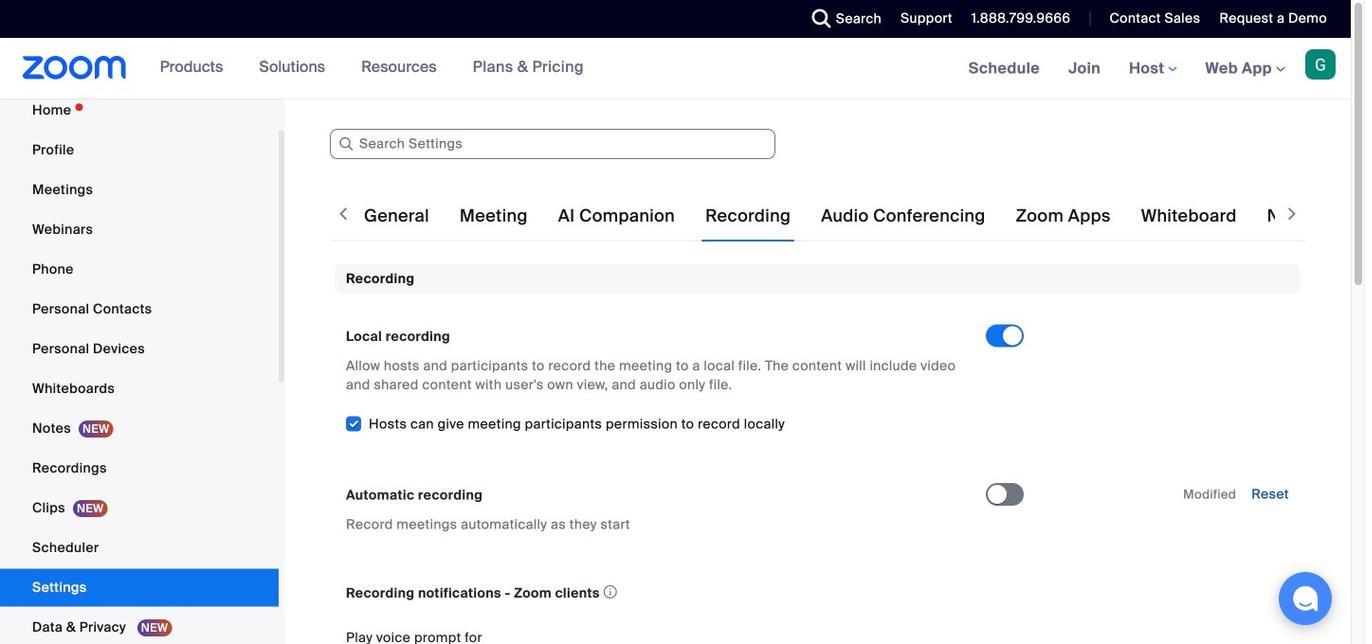 Task type: vqa. For each thing, say whether or not it's contained in the screenshot.
right image
no



Task type: locate. For each thing, give the bounding box(es) containing it.
scroll left image
[[334, 205, 353, 224]]

Search Settings text field
[[330, 129, 776, 159]]

open chat image
[[1292, 586, 1319, 612]]

banner
[[0, 38, 1351, 100]]

profile picture image
[[1305, 49, 1336, 80]]

product information navigation
[[146, 38, 598, 99]]

info outline image
[[604, 580, 617, 605]]

application
[[346, 580, 969, 606]]



Task type: describe. For each thing, give the bounding box(es) containing it.
zoom logo image
[[23, 56, 127, 80]]

application inside recording element
[[346, 580, 969, 606]]

recording element
[[335, 265, 1301, 645]]

meetings navigation
[[954, 38, 1351, 100]]

tabs of my account settings page tab list
[[360, 190, 1365, 243]]

personal menu menu
[[0, 91, 279, 645]]

scroll right image
[[1283, 205, 1302, 224]]



